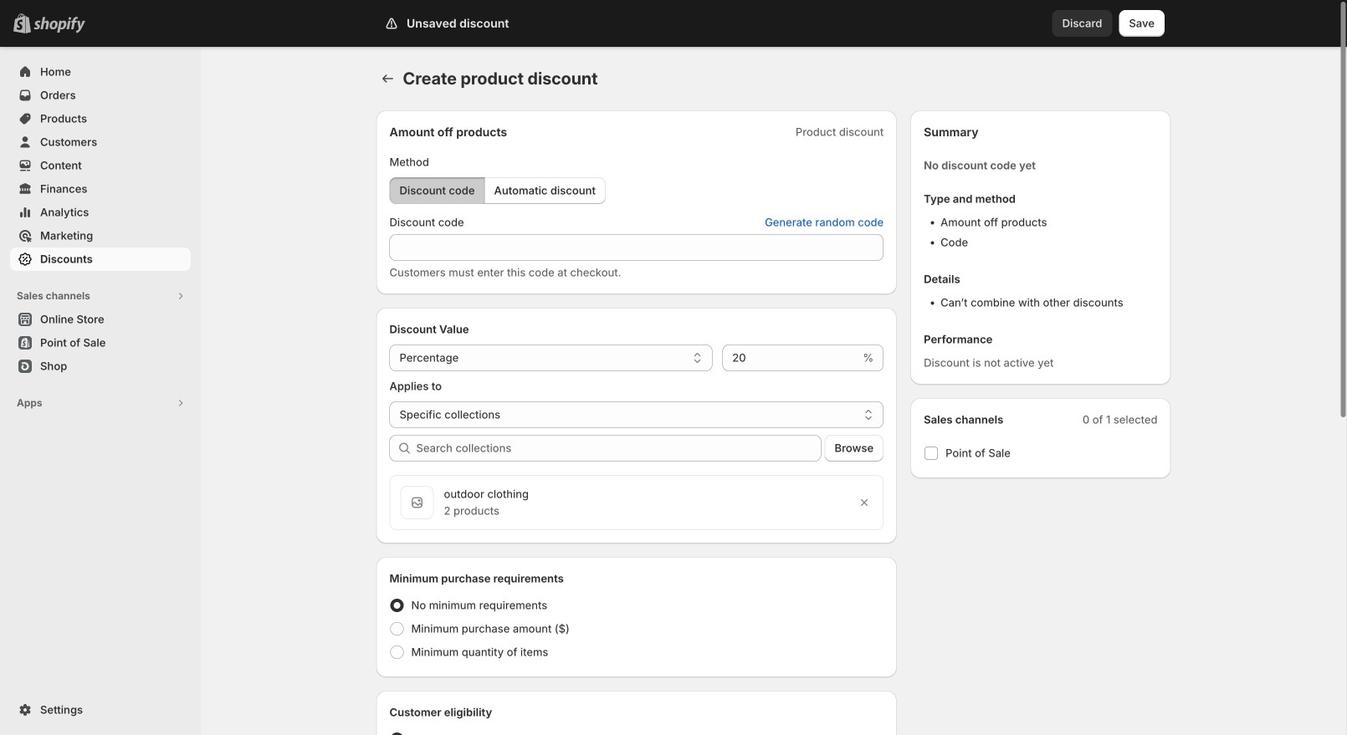Task type: vqa. For each thing, say whether or not it's contained in the screenshot.
Search or create customer text field
no



Task type: locate. For each thing, give the bounding box(es) containing it.
None text field
[[390, 234, 884, 261]]

None text field
[[723, 345, 860, 372]]

Search collections text field
[[416, 435, 822, 462]]



Task type: describe. For each thing, give the bounding box(es) containing it.
shopify image
[[33, 17, 85, 33]]



